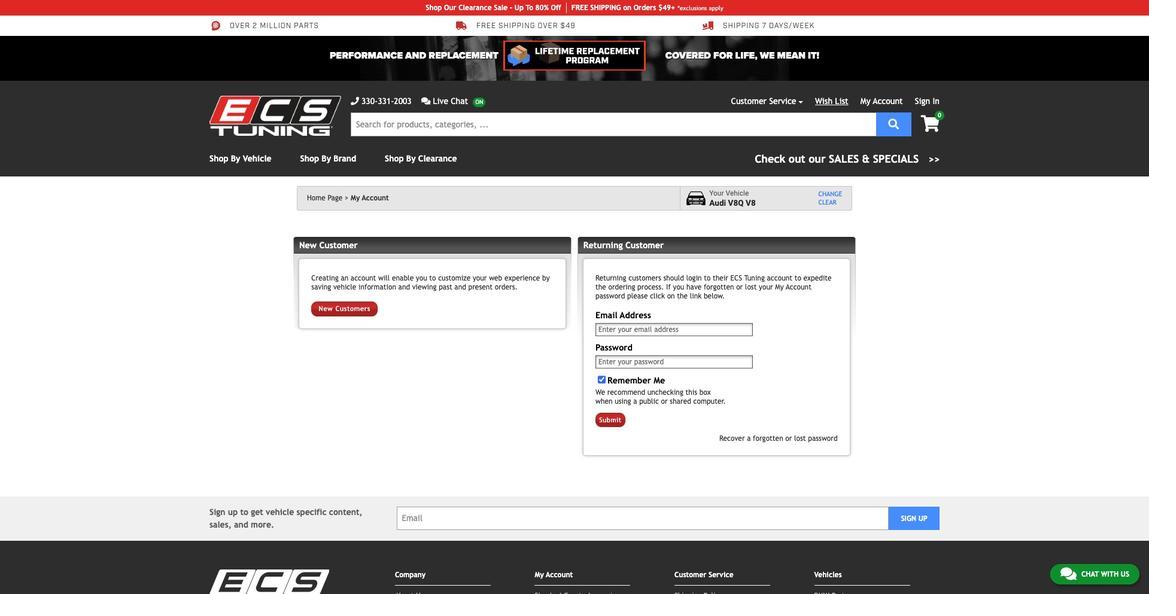 Task type: describe. For each thing, give the bounding box(es) containing it.
1 horizontal spatial my account
[[535, 571, 573, 579]]

with
[[1102, 571, 1120, 579]]

-
[[510, 4, 513, 12]]

up for sign up
[[919, 515, 928, 523]]

by for brand
[[322, 154, 331, 164]]

over 2 million parts
[[230, 22, 319, 31]]

to left their at top
[[704, 274, 711, 283]]

Email Address email field
[[596, 323, 753, 337]]

sales & specials
[[830, 153, 920, 165]]

replacement
[[429, 50, 499, 62]]

wish list link
[[816, 96, 849, 106]]

shop for shop by brand
[[300, 154, 319, 164]]

viewing
[[413, 283, 437, 291]]

covered
[[666, 50, 711, 62]]

vehicle inside your vehicle audi v8q v8
[[726, 189, 749, 198]]

a inside we recommend unchecking this box when using a public or shared computer.
[[634, 398, 638, 406]]

link
[[690, 292, 702, 300]]

have
[[687, 283, 702, 291]]

or inside we recommend unchecking this box when using a public or shared computer.
[[662, 398, 668, 406]]

saving
[[312, 283, 331, 291]]

your vehicle audi v8q v8
[[710, 189, 756, 208]]

2 horizontal spatial and
[[455, 283, 467, 291]]

shop for shop by vehicle
[[210, 154, 229, 164]]

chat with us
[[1082, 571, 1130, 579]]

over
[[230, 22, 250, 31]]

chat with us link
[[1051, 565, 1140, 585]]

shop by vehicle link
[[210, 154, 272, 164]]

lost inside returning customers should login to their ecs tuning account to expedite the ordering process. if you have forgotten or lost your my account password please click on the link below.
[[746, 283, 757, 291]]

free ship ping on orders $49+ *exclusions apply
[[572, 4, 724, 12]]

$49+
[[659, 4, 676, 12]]

new customer
[[299, 240, 358, 250]]

&
[[863, 153, 870, 165]]

life,
[[736, 50, 758, 62]]

live chat link
[[421, 95, 486, 108]]

password inside returning customers should login to their ecs tuning account to expedite the ordering process. if you have forgotten or lost your my account password please click on the link below.
[[596, 292, 626, 300]]

Password password field
[[596, 356, 753, 369]]

sign up
[[902, 515, 928, 523]]

content,
[[329, 508, 363, 517]]

recover
[[720, 435, 745, 443]]

sign in
[[916, 96, 940, 106]]

1 vertical spatial service
[[709, 571, 734, 579]]

shop by brand
[[300, 154, 356, 164]]

apply
[[709, 4, 724, 11]]

sale
[[494, 4, 508, 12]]

0 vertical spatial vehicle
[[243, 154, 272, 164]]

sign up to get vehicle specific content, sales, and more.
[[210, 508, 363, 530]]

process.
[[638, 283, 665, 291]]

1 vertical spatial forgotten
[[754, 435, 784, 443]]

1 horizontal spatial and
[[399, 283, 410, 291]]

free
[[572, 4, 589, 12]]

when
[[596, 398, 613, 406]]

me
[[654, 375, 666, 385]]

over
[[538, 22, 559, 31]]

and inside sign up to get vehicle specific content, sales, and more.
[[234, 520, 249, 530]]

sign for sign in
[[916, 96, 931, 106]]

to
[[526, 4, 534, 12]]

we
[[760, 50, 775, 62]]

for
[[714, 50, 733, 62]]

page
[[328, 194, 343, 202]]

account inside the creating an account will enable you to customize your web experience by saving vehicle information and viewing past and present orders.
[[351, 274, 376, 283]]

present
[[469, 283, 493, 291]]

to inside sign up to get vehicle specific content, sales, and more.
[[240, 508, 249, 517]]

by for clearance
[[407, 154, 416, 164]]

2 vertical spatial or
[[786, 435, 793, 443]]

customize
[[439, 274, 471, 283]]

my account link
[[861, 96, 904, 106]]

lifetime replacement program banner image
[[504, 41, 646, 71]]

covered for life, we mean it!
[[666, 50, 820, 62]]

this
[[686, 389, 698, 397]]

it!
[[809, 50, 820, 62]]

Remember Me checkbox
[[598, 376, 606, 384]]

list
[[836, 96, 849, 106]]

will
[[379, 274, 390, 283]]

0 link
[[912, 111, 945, 134]]

box
[[700, 389, 711, 397]]

recommend
[[608, 389, 646, 397]]

sales
[[830, 153, 860, 165]]

specials
[[874, 153, 920, 165]]

up
[[515, 4, 524, 12]]

330-331-2003
[[362, 96, 412, 106]]

live
[[433, 96, 449, 106]]

1 vertical spatial lost
[[795, 435, 807, 443]]

shipping
[[499, 22, 536, 31]]

us
[[1122, 571, 1130, 579]]

my inside returning customers should login to their ecs tuning account to expedite the ordering process. if you have forgotten or lost your my account password please click on the link below.
[[776, 283, 784, 291]]

0 vertical spatial the
[[596, 283, 607, 291]]

0 horizontal spatial chat
[[451, 96, 468, 106]]

Email email field
[[397, 507, 890, 531]]

password
[[596, 343, 633, 353]]

below.
[[704, 292, 725, 300]]

phone image
[[351, 97, 359, 105]]

sign for sign up to get vehicle specific content, sales, and more.
[[210, 508, 226, 517]]

your inside the creating an account will enable you to customize your web experience by saving vehicle information and viewing past and present orders.
[[473, 274, 487, 283]]

or inside returning customers should login to their ecs tuning account to expedite the ordering process. if you have forgotten or lost your my account password please click on the link below.
[[737, 283, 743, 291]]

returning customer
[[584, 240, 664, 250]]

enable
[[392, 274, 414, 283]]

sign up button
[[890, 507, 940, 531]]

mean
[[778, 50, 806, 62]]

we
[[596, 389, 606, 397]]

using
[[615, 398, 632, 406]]

days/week
[[770, 22, 815, 31]]

account inside returning customers should login to their ecs tuning account to expedite the ordering process. if you have forgotten or lost your my account password please click on the link below.
[[786, 283, 812, 291]]

ecs
[[731, 274, 743, 283]]

sign in link
[[916, 96, 940, 106]]

clearance for by
[[419, 154, 457, 164]]

your
[[710, 189, 724, 198]]

sign for sign up
[[902, 515, 917, 523]]

331-
[[378, 96, 394, 106]]

get
[[251, 508, 263, 517]]

service inside dropdown button
[[770, 96, 797, 106]]

shop our clearance sale - up to 80% off link
[[426, 2, 567, 13]]



Task type: vqa. For each thing, say whether or not it's contained in the screenshot.
Me
yes



Task type: locate. For each thing, give the bounding box(es) containing it.
experience
[[505, 274, 540, 283]]

an
[[341, 274, 349, 283]]

new for new customers
[[319, 305, 333, 313]]

ordering
[[609, 283, 636, 291]]

by for vehicle
[[231, 154, 241, 164]]

0 horizontal spatial and
[[234, 520, 249, 530]]

1 horizontal spatial clearance
[[459, 4, 492, 12]]

0 vertical spatial password
[[596, 292, 626, 300]]

shopping cart image
[[921, 116, 940, 132]]

comments image inside live chat link
[[421, 97, 431, 105]]

1 horizontal spatial you
[[674, 283, 685, 291]]

0 horizontal spatial forgotten
[[704, 283, 735, 291]]

to left expedite
[[795, 274, 802, 283]]

comments image for chat
[[1061, 567, 1077, 582]]

2 vertical spatial my account
[[535, 571, 573, 579]]

2003
[[394, 96, 412, 106]]

shop by brand link
[[300, 154, 356, 164]]

shop for shop our clearance sale - up to 80% off
[[426, 4, 442, 12]]

should
[[664, 274, 685, 283]]

0 horizontal spatial by
[[231, 154, 241, 164]]

audi
[[710, 198, 727, 208]]

0 vertical spatial ecs tuning image
[[210, 96, 341, 136]]

address
[[620, 310, 652, 320]]

1 vertical spatial a
[[748, 435, 751, 443]]

1 vertical spatial chat
[[1082, 571, 1100, 579]]

1 vertical spatial your
[[760, 283, 774, 291]]

email address
[[596, 310, 652, 320]]

and down customize
[[455, 283, 467, 291]]

1 horizontal spatial the
[[678, 292, 688, 300]]

1 vertical spatial ecs tuning image
[[210, 570, 329, 595]]

new up creating
[[299, 240, 317, 250]]

0 horizontal spatial vehicle
[[266, 508, 294, 517]]

if
[[667, 283, 671, 291]]

their
[[713, 274, 729, 283]]

0 vertical spatial your
[[473, 274, 487, 283]]

None submit
[[596, 413, 626, 428]]

you right if
[[674, 283, 685, 291]]

comments image inside chat with us link
[[1061, 567, 1077, 582]]

a right recover
[[748, 435, 751, 443]]

0 horizontal spatial clearance
[[419, 154, 457, 164]]

returning for returning customers should login to their ecs tuning account to expedite the ordering process. if you have forgotten or lost your my account password please click on the link below.
[[596, 274, 627, 283]]

account inside returning customers should login to their ecs tuning account to expedite the ordering process. if you have forgotten or lost your my account password please click on the link below.
[[768, 274, 793, 283]]

2 horizontal spatial my account
[[861, 96, 904, 106]]

free shipping over $49
[[477, 22, 576, 31]]

brand
[[334, 154, 356, 164]]

0 horizontal spatial new
[[299, 240, 317, 250]]

0 vertical spatial you
[[416, 274, 427, 283]]

0 vertical spatial lost
[[746, 283, 757, 291]]

on down if
[[668, 292, 675, 300]]

you inside the creating an account will enable you to customize your web experience by saving vehicle information and viewing past and present orders.
[[416, 274, 427, 283]]

customers
[[336, 305, 371, 313]]

1 vertical spatial comments image
[[1061, 567, 1077, 582]]

remember
[[608, 375, 652, 385]]

on right "ping" at the right top
[[624, 4, 632, 12]]

clearance down live
[[419, 154, 457, 164]]

new for new customer
[[299, 240, 317, 250]]

0 horizontal spatial comments image
[[421, 97, 431, 105]]

0 vertical spatial comments image
[[421, 97, 431, 105]]

vehicles
[[815, 571, 842, 579]]

sales,
[[210, 520, 232, 530]]

0 horizontal spatial lost
[[746, 283, 757, 291]]

0 vertical spatial or
[[737, 283, 743, 291]]

0 vertical spatial service
[[770, 96, 797, 106]]

0 horizontal spatial or
[[662, 398, 668, 406]]

0 vertical spatial on
[[624, 4, 632, 12]]

1 vertical spatial or
[[662, 398, 668, 406]]

0 horizontal spatial a
[[634, 398, 638, 406]]

orders
[[634, 4, 657, 12]]

0 horizontal spatial password
[[596, 292, 626, 300]]

1 horizontal spatial or
[[737, 283, 743, 291]]

clearance for our
[[459, 4, 492, 12]]

on inside returning customers should login to their ecs tuning account to expedite the ordering process. if you have forgotten or lost your my account password please click on the link below.
[[668, 292, 675, 300]]

0 horizontal spatial on
[[624, 4, 632, 12]]

vehicle up 'more.'
[[266, 508, 294, 517]]

1 horizontal spatial your
[[760, 283, 774, 291]]

please
[[628, 292, 648, 300]]

returning inside returning customers should login to their ecs tuning account to expedite the ordering process. if you have forgotten or lost your my account password please click on the link below.
[[596, 274, 627, 283]]

specific
[[297, 508, 327, 517]]

unchecking
[[648, 389, 684, 397]]

customer inside dropdown button
[[732, 96, 767, 106]]

1 vertical spatial returning
[[596, 274, 627, 283]]

1 vertical spatial you
[[674, 283, 685, 291]]

new customers link
[[312, 302, 378, 317]]

you inside returning customers should login to their ecs tuning account to expedite the ordering process. if you have forgotten or lost your my account password please click on the link below.
[[674, 283, 685, 291]]

off
[[551, 4, 562, 12]]

change
[[819, 190, 843, 198]]

3 by from the left
[[407, 154, 416, 164]]

2 ecs tuning image from the top
[[210, 570, 329, 595]]

performance and replacement
[[330, 50, 499, 62]]

up inside sign up to get vehicle specific content, sales, and more.
[[228, 508, 238, 517]]

up inside button
[[919, 515, 928, 523]]

1 horizontal spatial account
[[768, 274, 793, 283]]

chat left with
[[1082, 571, 1100, 579]]

sign
[[916, 96, 931, 106], [210, 508, 226, 517], [902, 515, 917, 523]]

remember me
[[608, 375, 666, 385]]

wish list
[[816, 96, 849, 106]]

account
[[351, 274, 376, 283], [768, 274, 793, 283]]

shop by clearance
[[385, 154, 457, 164]]

vehicle inside the creating an account will enable you to customize your web experience by saving vehicle information and viewing past and present orders.
[[334, 283, 357, 291]]

1 horizontal spatial forgotten
[[754, 435, 784, 443]]

new inside new customers 'link'
[[319, 305, 333, 313]]

chat
[[451, 96, 468, 106], [1082, 571, 1100, 579]]

1 account from the left
[[351, 274, 376, 283]]

forgotten inside returning customers should login to their ecs tuning account to expedite the ordering process. if you have forgotten or lost your my account password please click on the link below.
[[704, 283, 735, 291]]

shop
[[426, 4, 442, 12], [210, 154, 229, 164], [300, 154, 319, 164], [385, 154, 404, 164]]

customers
[[629, 274, 662, 283]]

1 horizontal spatial a
[[748, 435, 751, 443]]

creating
[[312, 274, 339, 283]]

1 horizontal spatial service
[[770, 96, 797, 106]]

computer.
[[694, 398, 726, 406]]

0 horizontal spatial up
[[228, 508, 238, 517]]

to inside the creating an account will enable you to customize your web experience by saving vehicle information and viewing past and present orders.
[[430, 274, 436, 283]]

home
[[307, 194, 326, 202]]

0 vertical spatial new
[[299, 240, 317, 250]]

sign inside sign up to get vehicle specific content, sales, and more.
[[210, 508, 226, 517]]

forgotten
[[704, 283, 735, 291], [754, 435, 784, 443]]

your down tuning
[[760, 283, 774, 291]]

the left link
[[678, 292, 688, 300]]

0 vertical spatial customer service
[[732, 96, 797, 106]]

new
[[299, 240, 317, 250], [319, 305, 333, 313]]

the left ordering
[[596, 283, 607, 291]]

we recommend unchecking this box when using a public or shared computer.
[[596, 389, 726, 406]]

330-331-2003 link
[[351, 95, 412, 108]]

1 vertical spatial my account
[[351, 194, 389, 202]]

comments image left 'chat with us'
[[1061, 567, 1077, 582]]

1 ecs tuning image from the top
[[210, 96, 341, 136]]

$49
[[561, 22, 576, 31]]

comments image
[[421, 97, 431, 105], [1061, 567, 1077, 582]]

up
[[228, 508, 238, 517], [919, 515, 928, 523]]

0 vertical spatial clearance
[[459, 4, 492, 12]]

0 horizontal spatial service
[[709, 571, 734, 579]]

in
[[933, 96, 940, 106]]

by
[[231, 154, 241, 164], [322, 154, 331, 164], [407, 154, 416, 164]]

you
[[416, 274, 427, 283], [674, 283, 685, 291]]

1 vertical spatial the
[[678, 292, 688, 300]]

and right 'sales,'
[[234, 520, 249, 530]]

0 vertical spatial forgotten
[[704, 283, 735, 291]]

2 horizontal spatial by
[[407, 154, 416, 164]]

or down the ecs
[[737, 283, 743, 291]]

customer service inside dropdown button
[[732, 96, 797, 106]]

7
[[763, 22, 767, 31]]

80%
[[536, 4, 549, 12]]

1 horizontal spatial vehicle
[[334, 283, 357, 291]]

account right tuning
[[768, 274, 793, 283]]

Search text field
[[351, 113, 877, 137]]

comments image for live
[[421, 97, 431, 105]]

0 horizontal spatial you
[[416, 274, 427, 283]]

a right using
[[634, 398, 638, 406]]

1 vertical spatial vehicle
[[266, 508, 294, 517]]

search image
[[889, 118, 900, 129]]

0 vertical spatial chat
[[451, 96, 468, 106]]

or down unchecking
[[662, 398, 668, 406]]

1 horizontal spatial lost
[[795, 435, 807, 443]]

chat right live
[[451, 96, 468, 106]]

our
[[444, 4, 457, 12]]

1 horizontal spatial by
[[322, 154, 331, 164]]

1 horizontal spatial on
[[668, 292, 675, 300]]

0 horizontal spatial vehicle
[[243, 154, 272, 164]]

1 horizontal spatial comments image
[[1061, 567, 1077, 582]]

1 vertical spatial vehicle
[[726, 189, 749, 198]]

2 account from the left
[[768, 274, 793, 283]]

web
[[489, 274, 503, 283]]

ecs tuning image up shop by vehicle link
[[210, 96, 341, 136]]

1 by from the left
[[231, 154, 241, 164]]

1 horizontal spatial vehicle
[[726, 189, 749, 198]]

0 horizontal spatial my account
[[351, 194, 389, 202]]

2 horizontal spatial or
[[786, 435, 793, 443]]

2 by from the left
[[322, 154, 331, 164]]

your up present
[[473, 274, 487, 283]]

home page
[[307, 194, 343, 202]]

0 vertical spatial my account
[[861, 96, 904, 106]]

new down 'saving'
[[319, 305, 333, 313]]

shared
[[670, 398, 692, 406]]

1 vertical spatial clearance
[[419, 154, 457, 164]]

0 vertical spatial a
[[634, 398, 638, 406]]

vehicle inside sign up to get vehicle specific content, sales, and more.
[[266, 508, 294, 517]]

performance
[[330, 50, 403, 62]]

up for sign up to get vehicle specific content, sales, and more.
[[228, 508, 238, 517]]

and down enable on the top
[[399, 283, 410, 291]]

vehicle down 'an'
[[334, 283, 357, 291]]

by
[[543, 274, 550, 283]]

past
[[439, 283, 453, 291]]

your inside returning customers should login to their ecs tuning account to expedite the ordering process. if you have forgotten or lost your my account password please click on the link below.
[[760, 283, 774, 291]]

returning for returning customer
[[584, 240, 623, 250]]

1 horizontal spatial up
[[919, 515, 928, 523]]

shop for shop by clearance
[[385, 154, 404, 164]]

account up information
[[351, 274, 376, 283]]

ecs tuning image
[[210, 96, 341, 136], [210, 570, 329, 595]]

live chat
[[433, 96, 468, 106]]

0 vertical spatial returning
[[584, 240, 623, 250]]

shipping 7 days/week
[[724, 22, 815, 31]]

1 vertical spatial password
[[809, 435, 838, 443]]

email
[[596, 310, 618, 320]]

parts
[[294, 22, 319, 31]]

free
[[477, 22, 497, 31]]

new customers
[[319, 305, 371, 313]]

1 vertical spatial on
[[668, 292, 675, 300]]

0 horizontal spatial the
[[596, 283, 607, 291]]

0 vertical spatial vehicle
[[334, 283, 357, 291]]

1 vertical spatial customer service
[[675, 571, 734, 579]]

you up viewing
[[416, 274, 427, 283]]

to left get
[[240, 508, 249, 517]]

ecs tuning image down 'more.'
[[210, 570, 329, 595]]

1 horizontal spatial password
[[809, 435, 838, 443]]

1 horizontal spatial new
[[319, 305, 333, 313]]

0
[[939, 112, 942, 119]]

forgotten right recover
[[754, 435, 784, 443]]

330-
[[362, 96, 378, 106]]

0 horizontal spatial account
[[351, 274, 376, 283]]

1 vertical spatial new
[[319, 305, 333, 313]]

recover a forgotten or lost password
[[720, 435, 838, 443]]

1 horizontal spatial chat
[[1082, 571, 1100, 579]]

clear
[[819, 199, 837, 206]]

on
[[624, 4, 632, 12], [668, 292, 675, 300]]

customer service
[[732, 96, 797, 106], [675, 571, 734, 579]]

customer service button
[[732, 95, 804, 108]]

sign inside button
[[902, 515, 917, 523]]

or
[[737, 283, 743, 291], [662, 398, 668, 406], [786, 435, 793, 443]]

shipping
[[724, 22, 760, 31]]

v8q
[[729, 198, 744, 208]]

information
[[359, 283, 396, 291]]

*exclusions
[[678, 4, 708, 11]]

my
[[861, 96, 871, 106], [351, 194, 360, 202], [776, 283, 784, 291], [535, 571, 544, 579]]

0 horizontal spatial your
[[473, 274, 487, 283]]

clearance up the free
[[459, 4, 492, 12]]

comments image left live
[[421, 97, 431, 105]]

to up viewing
[[430, 274, 436, 283]]

or right recover
[[786, 435, 793, 443]]

returning customers should login to their ecs tuning account to expedite the ordering process. if you have forgotten or lost your my account password please click on the link below.
[[596, 274, 832, 300]]

forgotten down their at top
[[704, 283, 735, 291]]



